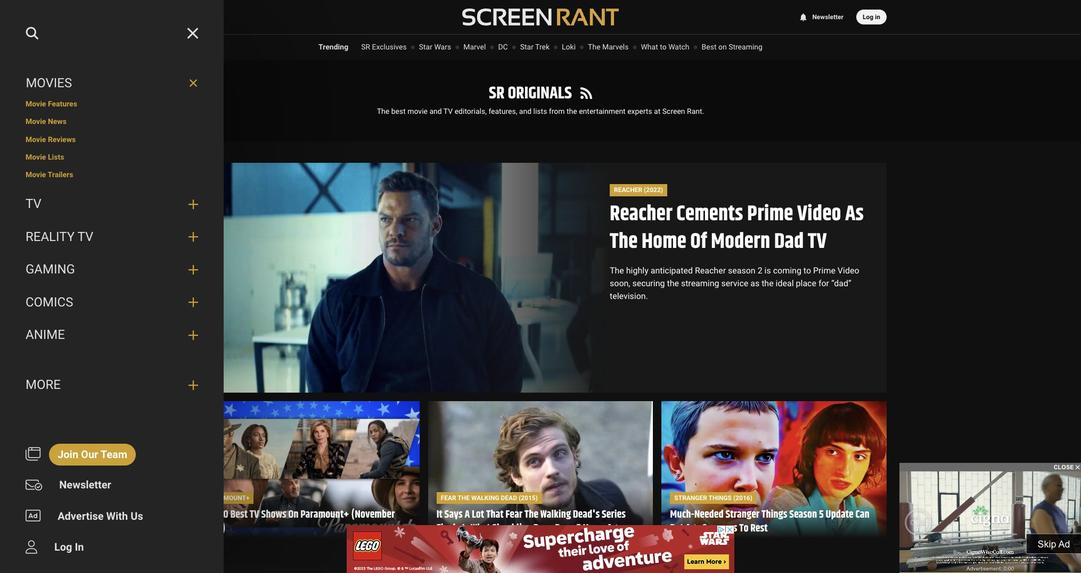 Task type: locate. For each thing, give the bounding box(es) containing it.
tv left shows
[[250, 507, 259, 524]]

sr up features,
[[489, 80, 505, 107]]

prime inside the highly anticipated reacher season 2 is coming to prime video soon, securing the streaming service as the ideal place for "dad" television.
[[814, 266, 836, 276]]

with
[[106, 510, 128, 523]]

tv down movie trailers
[[26, 197, 41, 212]]

0 horizontal spatial in
[[75, 541, 84, 554]]

what
[[641, 43, 659, 51], [471, 521, 490, 538]]

entertainment
[[579, 107, 626, 116]]

1 vertical spatial in
[[75, 541, 84, 554]]

1 horizontal spatial sr
[[489, 80, 505, 107]]

to
[[740, 521, 749, 538]]

the right from
[[567, 107, 577, 116]]

✕
[[1076, 465, 1081, 471]]

to up place
[[804, 266, 812, 276]]

sr for exclusives
[[361, 43, 370, 51]]

0 vertical spatial fear
[[441, 495, 457, 502]]

service
[[722, 279, 749, 289]]

1 horizontal spatial in
[[876, 13, 881, 21]]

0 horizontal spatial log
[[54, 541, 72, 554]]

season
[[728, 266, 756, 276]]

star left wars at the top
[[419, 43, 433, 51]]

movie lists link
[[26, 153, 198, 162]]

1 vertical spatial log
[[54, 541, 72, 554]]

to left watch
[[660, 43, 667, 51]]

video left as
[[798, 198, 842, 231]]

the inside sr originals the best movie and tv editorials, features, and lists from the entertainment experts at screen rant.
[[377, 107, 390, 116]]

reacher
[[614, 187, 643, 194], [610, 198, 673, 231], [695, 266, 726, 276]]

movie left news
[[26, 117, 46, 126]]

paramount+ up 30
[[207, 495, 250, 502]]

reacher (2022) reacher cements prime video as the home of modern dad tv
[[610, 187, 864, 258]]

1 horizontal spatial star
[[520, 43, 534, 51]]

star for star wars
[[419, 43, 433, 51]]

reality tv link
[[26, 230, 180, 245]]

1 horizontal spatial stranger
[[726, 507, 760, 524]]

video player region
[[900, 472, 1082, 574]]

advertise
[[58, 510, 104, 523]]

2 vertical spatial reacher
[[695, 266, 726, 276]]

0 vertical spatial log
[[863, 13, 874, 21]]

wars
[[434, 43, 451, 51]]

that
[[486, 507, 504, 524]]

2023)
[[203, 521, 226, 538]]

to
[[660, 43, 667, 51], [804, 266, 812, 276]]

what left watch
[[641, 43, 659, 51]]

us
[[131, 510, 143, 523]]

and left lists
[[519, 107, 532, 116]]

star left trek
[[520, 43, 534, 51]]

the right as
[[762, 279, 774, 289]]

eleven and mike from stranger things image
[[662, 402, 887, 545]]

1 horizontal spatial things
[[762, 507, 788, 524]]

1 vertical spatial things
[[762, 507, 788, 524]]

1 horizontal spatial 5
[[820, 507, 824, 524]]

securing
[[633, 279, 665, 289]]

1 horizontal spatial prime
[[814, 266, 836, 276]]

1 vertical spatial sr
[[489, 80, 505, 107]]

(november
[[351, 507, 395, 524]]

walking up the lot
[[472, 495, 500, 502]]

tv right "dad"
[[808, 226, 827, 258]]

0 vertical spatial best
[[702, 43, 717, 51]]

0 horizontal spatial what
[[471, 521, 490, 538]]

movie features
[[26, 100, 77, 108]]

needed
[[695, 507, 724, 524]]

the up "soon,"
[[610, 266, 624, 276]]

and right movie
[[430, 107, 442, 116]]

dc link
[[498, 43, 508, 51]]

what right is
[[471, 521, 490, 538]]

it
[[437, 507, 443, 524]]

the marvels link
[[588, 43, 629, 51]]

join our team
[[58, 449, 127, 462]]

anime link
[[26, 328, 180, 344]]

dead
[[501, 495, 517, 502]]

tv inside reacher (2022) reacher cements prime video as the home of modern dad tv
[[808, 226, 827, 258]]

advertise with us link
[[49, 506, 152, 529]]

star
[[419, 43, 433, 51], [520, 43, 534, 51]]

movie for movie reviews
[[26, 135, 46, 144]]

stranger down (2016)
[[726, 507, 760, 524]]

0 vertical spatial log in
[[863, 13, 881, 21]]

advertisement region
[[347, 526, 735, 574]]

0 vertical spatial walking
[[472, 495, 500, 502]]

0 vertical spatial sr
[[361, 43, 370, 51]]

to inside the highly anticipated reacher season 2 is coming to prime video soon, securing the streaming service as the ideal place for "dad" television.
[[804, 266, 812, 276]]

sr
[[361, 43, 370, 51], [489, 80, 505, 107]]

reacher (2022) link
[[610, 184, 668, 197]]

(2016)
[[734, 495, 753, 502]]

0 horizontal spatial to
[[660, 43, 667, 51]]

reacher up streaming
[[695, 266, 726, 276]]

0 horizontal spatial walking
[[472, 495, 500, 502]]

advertisement:
[[967, 566, 1003, 572]]

streaming
[[729, 43, 763, 51]]

0 horizontal spatial the
[[567, 107, 577, 116]]

1 star from the left
[[419, 43, 433, 51]]

0 horizontal spatial fear
[[441, 495, 457, 502]]

video up the "dad"
[[838, 266, 860, 276]]

1 vertical spatial to
[[804, 266, 812, 276]]

the up highly
[[610, 226, 638, 258]]

paramount+ right on
[[301, 507, 349, 524]]

1 horizontal spatial best
[[702, 43, 717, 51]]

0 horizontal spatial sr
[[361, 43, 370, 51]]

1 horizontal spatial paramount+
[[301, 507, 349, 524]]

close
[[1054, 465, 1075, 471]]

sr inside sr originals the best movie and tv editorials, features, and lists from the entertainment experts at screen rant.
[[489, 80, 505, 107]]

the left the "best"
[[377, 107, 390, 116]]

best right 30
[[230, 507, 248, 524]]

coming
[[774, 266, 802, 276]]

4 movie from the top
[[26, 153, 46, 161]]

5 inside stranger things (2016) much-needed stranger things season 5 update can put age concerns to rest
[[820, 507, 824, 524]]

movie reviews link
[[26, 135, 198, 145]]

on
[[288, 507, 299, 524]]

gaming
[[26, 262, 75, 277]]

the left 30
[[203, 507, 217, 524]]

3 movie from the top
[[26, 135, 46, 144]]

lists
[[534, 107, 547, 116]]

the
[[588, 43, 601, 51], [377, 107, 390, 116], [610, 226, 638, 258], [610, 266, 624, 276], [458, 495, 470, 502], [203, 507, 217, 524], [525, 507, 539, 524]]

1 horizontal spatial what
[[641, 43, 659, 51]]

star wars link
[[419, 43, 451, 51]]

1 vertical spatial video
[[838, 266, 860, 276]]

1 vertical spatial walking
[[541, 507, 571, 524]]

movie
[[26, 100, 46, 108], [26, 117, 46, 126], [26, 135, 46, 144], [26, 153, 46, 161], [26, 170, 46, 179]]

skip
[[1038, 540, 1057, 550]]

things left season at the right bottom of page
[[762, 507, 788, 524]]

0 vertical spatial paramount+
[[207, 495, 250, 502]]

trailers
[[48, 170, 73, 179]]

1 vertical spatial best
[[230, 507, 248, 524]]

fear down the dead
[[506, 507, 523, 524]]

movie down movie lists
[[26, 170, 46, 179]]

0 vertical spatial things
[[709, 495, 732, 502]]

prime
[[748, 198, 794, 231], [814, 266, 836, 276]]

the down anticipated
[[667, 279, 679, 289]]

streaming
[[681, 279, 720, 289]]

anticipated
[[651, 266, 693, 276]]

1 horizontal spatial and
[[519, 107, 532, 116]]

sr left exclusives
[[361, 43, 370, 51]]

0 horizontal spatial stranger
[[675, 495, 708, 502]]

reacher left (2022)
[[614, 187, 643, 194]]

0 horizontal spatial newsletter
[[59, 479, 111, 492]]

finale
[[437, 521, 460, 538]]

0 vertical spatial newsletter link
[[799, 13, 844, 21]]

1 vertical spatial prime
[[814, 266, 836, 276]]

0 horizontal spatial newsletter link
[[51, 475, 120, 497]]

log
[[863, 13, 874, 21], [54, 541, 72, 554]]

1 vertical spatial what
[[471, 521, 490, 538]]

0 horizontal spatial star
[[419, 43, 433, 51]]

originals
[[508, 80, 572, 107]]

0 horizontal spatial prime
[[748, 198, 794, 231]]

fear up says
[[441, 495, 457, 502]]

best left on
[[702, 43, 717, 51]]

walking left dead's
[[541, 507, 571, 524]]

1 horizontal spatial to
[[804, 266, 812, 276]]

editorials,
[[455, 107, 487, 116]]

5
[[820, 507, 824, 524], [577, 521, 581, 538]]

0 horizontal spatial paramount+
[[207, 495, 250, 502]]

0 horizontal spatial best
[[230, 507, 248, 524]]

0 horizontal spatial things
[[709, 495, 732, 502]]

much-needed stranger things season 5 update can put age concerns to rest link
[[671, 507, 879, 538]]

0 horizontal spatial 5
[[577, 521, 581, 538]]

sr exclusives link
[[361, 43, 407, 51]]

movie lists
[[26, 153, 64, 161]]

paramount+ the 30 best tv shows on paramount+ (november 2023)
[[203, 495, 395, 538]]

movie up movie news
[[26, 100, 46, 108]]

news
[[48, 117, 67, 126]]

what inside fear the walking dead (2015) it says a lot that fear the walking dead's series finale is what should've been done 5 years ago
[[471, 521, 490, 538]]

reacher down reacher (2022) link
[[610, 198, 673, 231]]

0 horizontal spatial log in
[[54, 541, 84, 554]]

0 vertical spatial video
[[798, 198, 842, 231]]

best on streaming
[[702, 43, 763, 51]]

5 left update
[[820, 507, 824, 524]]

video inside reacher (2022) reacher cements prime video as the home of modern dad tv
[[798, 198, 842, 231]]

1 horizontal spatial newsletter
[[813, 13, 844, 21]]

is
[[462, 521, 469, 538]]

jack reacher standing tall while captured in reacher season 2 image
[[195, 163, 610, 393]]

tv inside the paramount+ the 30 best tv shows on paramount+ (november 2023)
[[250, 507, 259, 524]]

and
[[430, 107, 442, 116], [519, 107, 532, 116]]

star trek link
[[520, 43, 550, 51]]

2 movie from the top
[[26, 117, 46, 126]]

been
[[534, 521, 553, 538]]

0 horizontal spatial and
[[430, 107, 442, 116]]

concerns
[[703, 521, 738, 538]]

sr for originals
[[489, 80, 505, 107]]

things up needed
[[709, 495, 732, 502]]

walking
[[472, 495, 500, 502], [541, 507, 571, 524]]

screenrant logo image
[[462, 9, 619, 26]]

movie left lists
[[26, 153, 46, 161]]

team
[[101, 449, 127, 462]]

1 movie from the top
[[26, 100, 46, 108]]

the down (2015)
[[525, 507, 539, 524]]

movie for movie lists
[[26, 153, 46, 161]]

season
[[790, 507, 818, 524]]

0 vertical spatial prime
[[748, 198, 794, 231]]

tv left editorials,
[[444, 107, 453, 116]]

5 movie from the top
[[26, 170, 46, 179]]

1 horizontal spatial the
[[667, 279, 679, 289]]

5 right done
[[577, 521, 581, 538]]

marvel
[[464, 43, 486, 51]]

stranger
[[675, 495, 708, 502], [726, 507, 760, 524]]

close ✕
[[1054, 465, 1081, 471]]

stranger up much-
[[675, 495, 708, 502]]

0 vertical spatial what
[[641, 43, 659, 51]]

ad
[[1059, 540, 1071, 550]]

1 horizontal spatial log
[[863, 13, 874, 21]]

movie up movie lists
[[26, 135, 46, 144]]

2 star from the left
[[520, 43, 534, 51]]

1 horizontal spatial fear
[[506, 507, 523, 524]]



Task type: vqa. For each thing, say whether or not it's contained in the screenshot.
The Game associated with Game News
no



Task type: describe. For each thing, give the bounding box(es) containing it.
the inside reacher (2022) reacher cements prime video as the home of modern dad tv
[[610, 226, 638, 258]]

the marvels
[[588, 43, 629, 51]]

"dad"
[[832, 279, 852, 289]]

the up 'a' on the bottom left of the page
[[458, 495, 470, 502]]

2 and from the left
[[519, 107, 532, 116]]

star trek
[[520, 43, 550, 51]]

movie news link
[[26, 117, 198, 127]]

30
[[219, 507, 228, 524]]

(2022)
[[644, 187, 663, 194]]

movie for movie features
[[26, 100, 46, 108]]

highly
[[627, 266, 649, 276]]

movie for movie trailers
[[26, 170, 46, 179]]

skip ad
[[1038, 540, 1071, 550]]

soon,
[[610, 279, 631, 289]]

on
[[719, 43, 727, 51]]

fear the walking dead (2015) link
[[437, 493, 542, 505]]

stranger things (2016) link
[[671, 493, 757, 505]]

close ✕ button
[[900, 464, 1082, 472]]

what to watch
[[641, 43, 690, 51]]

1 horizontal spatial walking
[[541, 507, 571, 524]]

join
[[58, 449, 78, 462]]

years
[[583, 521, 605, 538]]

marvels
[[603, 43, 629, 51]]

the inside the highly anticipated reacher season 2 is coming to prime video soon, securing the streaming service as the ideal place for "dad" television.
[[610, 266, 624, 276]]

rest
[[751, 521, 768, 538]]

features,
[[489, 107, 518, 116]]

5 inside fear the walking dead (2015) it says a lot that fear the walking dead's series finale is what should've been done 5 years ago
[[577, 521, 581, 538]]

ago
[[607, 521, 622, 538]]

comics link
[[26, 295, 180, 311]]

the inside sr originals the best movie and tv editorials, features, and lists from the entertainment experts at screen rant.
[[567, 107, 577, 116]]

movies
[[26, 75, 72, 90]]

fear the walking dead (2015) it says a lot that fear the walking dead's series finale is what should've been done 5 years ago
[[437, 495, 626, 538]]

what to watch link
[[641, 43, 690, 51]]

1 and from the left
[[430, 107, 442, 116]]

1 vertical spatial newsletter link
[[51, 475, 120, 497]]

much-
[[671, 507, 695, 524]]

log in link
[[46, 537, 92, 560]]

troy looking at charlie in fear the walking dead season 8 episode 8 image
[[428, 402, 653, 545]]

1 vertical spatial newsletter
[[59, 479, 111, 492]]

reality tv
[[26, 230, 93, 244]]

anime
[[26, 328, 65, 343]]

watch
[[669, 43, 690, 51]]

0 vertical spatial reacher
[[614, 187, 643, 194]]

home
[[642, 226, 687, 258]]

loki link
[[562, 43, 576, 51]]

for
[[819, 279, 830, 289]]

is
[[765, 266, 771, 276]]

reviews
[[48, 135, 76, 144]]

more
[[26, 378, 61, 393]]

as
[[751, 279, 760, 289]]

1 horizontal spatial log in
[[863, 13, 881, 21]]

movie trailers
[[26, 170, 73, 179]]

says
[[445, 507, 463, 524]]

age
[[686, 521, 701, 538]]

movie reviews
[[26, 135, 76, 144]]

best inside the paramount+ the 30 best tv shows on paramount+ (november 2023)
[[230, 507, 248, 524]]

star wars
[[419, 43, 451, 51]]

star for star trek
[[520, 43, 534, 51]]

movie
[[408, 107, 428, 116]]

movie features link
[[26, 100, 198, 109]]

prime inside reacher (2022) reacher cements prime video as the home of modern dad tv
[[748, 198, 794, 231]]

best
[[391, 107, 406, 116]]

1 vertical spatial log in
[[54, 541, 84, 554]]

0 vertical spatial to
[[660, 43, 667, 51]]

as
[[846, 198, 864, 231]]

series
[[602, 507, 626, 524]]

2 horizontal spatial the
[[762, 279, 774, 289]]

modern
[[711, 226, 771, 258]]

dead's
[[573, 507, 600, 524]]

put
[[671, 521, 684, 538]]

video inside the highly anticipated reacher season 2 is coming to prime video soon, securing the streaming service as the ideal place for "dad" television.
[[838, 266, 860, 276]]

1 vertical spatial reacher
[[610, 198, 673, 231]]

trek
[[536, 43, 550, 51]]

ideal
[[776, 279, 794, 289]]

dad
[[775, 226, 804, 258]]

1 vertical spatial stranger
[[726, 507, 760, 524]]

stranger things (2016) much-needed stranger things season 5 update can put age concerns to rest
[[671, 495, 870, 538]]

reacher inside the highly anticipated reacher season 2 is coming to prime video soon, securing the streaming service as the ideal place for "dad" television.
[[695, 266, 726, 276]]

movie news
[[26, 117, 67, 126]]

1 horizontal spatial newsletter link
[[799, 13, 844, 21]]

1 vertical spatial fear
[[506, 507, 523, 524]]

cements
[[677, 198, 744, 231]]

the inside the paramount+ the 30 best tv shows on paramount+ (november 2023)
[[203, 507, 217, 524]]

loki
[[562, 43, 576, 51]]

0 vertical spatial newsletter
[[813, 13, 844, 21]]

exclusives
[[372, 43, 407, 51]]

(2015)
[[519, 495, 538, 502]]

movie for movie news
[[26, 117, 46, 126]]

0:00
[[1004, 566, 1015, 572]]

done
[[555, 521, 575, 538]]

best on streaming link
[[702, 43, 763, 51]]

lists
[[48, 153, 64, 161]]

shows
[[261, 507, 287, 524]]

should've
[[492, 521, 532, 538]]

1 vertical spatial paramount+
[[301, 507, 349, 524]]

the left marvels
[[588, 43, 601, 51]]

tv link
[[26, 197, 180, 213]]

paramount+ shows - lawmen bass reeves, good fight, special ops lioness, frasier, tulsa king, 1883 image
[[195, 402, 420, 545]]

0 vertical spatial stranger
[[675, 495, 708, 502]]

trending
[[319, 43, 349, 51]]

join our team link
[[49, 445, 136, 466]]

reality
[[26, 230, 75, 244]]

movie trailers link
[[26, 170, 198, 180]]

0 vertical spatial in
[[876, 13, 881, 21]]

tv inside sr originals the best movie and tv editorials, features, and lists from the entertainment experts at screen rant.
[[444, 107, 453, 116]]

our
[[81, 449, 98, 462]]

can
[[856, 507, 870, 524]]

tv right reality
[[78, 230, 93, 244]]



